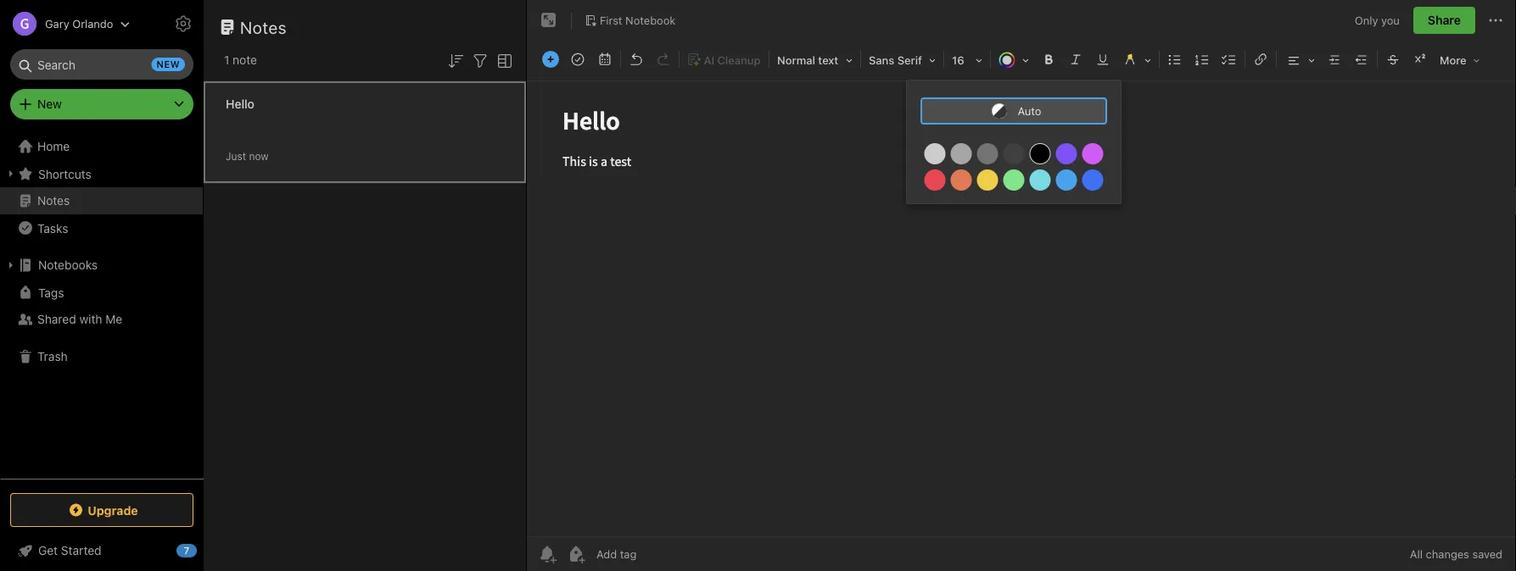 Task type: describe. For each thing, give the bounding box(es) containing it.
me
[[105, 313, 122, 327]]

calendar event image
[[593, 48, 617, 71]]

Font size field
[[946, 48, 988, 72]]

shortcuts button
[[0, 160, 203, 188]]

notes inside tree
[[37, 194, 70, 208]]

Insert field
[[538, 48, 563, 71]]

More actions field
[[1486, 7, 1506, 34]]

shared with me
[[37, 313, 122, 327]]

Note Editor text field
[[527, 81, 1516, 537]]

auto
[[1018, 105, 1041, 118]]

More field
[[1434, 48, 1486, 72]]

trash link
[[0, 344, 203, 371]]

orlando
[[72, 17, 113, 30]]

new button
[[10, 89, 193, 120]]

normal text
[[777, 54, 838, 67]]

gary orlando
[[45, 17, 113, 30]]

tags button
[[0, 279, 203, 306]]

bulleted list image
[[1163, 48, 1187, 71]]

Font family field
[[863, 48, 942, 72]]

new search field
[[22, 49, 185, 80]]

gary
[[45, 17, 69, 30]]

strikethrough image
[[1381, 48, 1405, 71]]

tree containing home
[[0, 133, 204, 479]]

trash
[[37, 350, 68, 364]]

Heading level field
[[771, 48, 859, 72]]

shortcuts
[[38, 167, 91, 181]]

note window element
[[527, 0, 1516, 572]]

add a reminder image
[[537, 545, 557, 565]]

notebooks
[[38, 258, 98, 272]]

numbered list image
[[1190, 48, 1214, 71]]

Search text field
[[22, 49, 182, 80]]

insert link image
[[1249, 48, 1273, 71]]

sans
[[869, 54, 894, 67]]

Alignment field
[[1279, 48, 1321, 72]]

hello
[[226, 97, 254, 111]]

just now
[[226, 151, 269, 162]]

settings image
[[173, 14, 193, 34]]

click to collapse image
[[197, 540, 210, 561]]

Font color field
[[993, 48, 1035, 72]]

note
[[233, 53, 257, 67]]

share button
[[1413, 7, 1475, 34]]

shared with me link
[[0, 306, 203, 333]]

add filters image
[[470, 51, 490, 71]]

Account field
[[0, 7, 130, 41]]

more
[[1440, 54, 1467, 67]]

all changes saved
[[1410, 549, 1503, 561]]

1
[[224, 53, 229, 67]]

View options field
[[490, 49, 515, 71]]

get started
[[38, 544, 101, 558]]

only you
[[1355, 14, 1400, 27]]

only
[[1355, 14, 1378, 27]]

Sort options field
[[445, 49, 466, 71]]



Task type: locate. For each thing, give the bounding box(es) containing it.
notes up tasks
[[37, 194, 70, 208]]

task image
[[566, 48, 590, 71]]

notebook
[[625, 14, 676, 26]]

share
[[1428, 13, 1461, 27]]

tasks button
[[0, 215, 203, 242]]

notes link
[[0, 188, 203, 215]]

new
[[37, 97, 62, 111]]

Add tag field
[[595, 548, 722, 562]]

1 vertical spatial notes
[[37, 194, 70, 208]]

now
[[249, 151, 269, 162]]

underline image
[[1091, 48, 1115, 71]]

started
[[61, 544, 101, 558]]

more actions image
[[1486, 10, 1506, 31]]

0 horizontal spatial notes
[[37, 194, 70, 208]]

home link
[[0, 133, 204, 160]]

all
[[1410, 549, 1423, 561]]

expand notebooks image
[[4, 259, 18, 272]]

shared
[[37, 313, 76, 327]]

bold image
[[1037, 48, 1061, 71]]

undo image
[[624, 48, 648, 71]]

Add filters field
[[470, 49, 490, 71]]

notes
[[240, 17, 287, 37], [37, 194, 70, 208]]

checklist image
[[1218, 48, 1241, 71]]

first
[[600, 14, 622, 26]]

0 vertical spatial notes
[[240, 17, 287, 37]]

notes up note
[[240, 17, 287, 37]]

you
[[1381, 14, 1400, 27]]

outdent image
[[1350, 48, 1374, 71]]

7
[[184, 546, 189, 557]]

first notebook button
[[579, 8, 682, 32]]

saved
[[1472, 549, 1503, 561]]

with
[[79, 313, 102, 327]]

superscript image
[[1408, 48, 1432, 71]]

upgrade button
[[10, 494, 193, 528]]

get
[[38, 544, 58, 558]]

notebooks link
[[0, 252, 203, 279]]

Highlight field
[[1117, 48, 1157, 72]]

first notebook
[[600, 14, 676, 26]]

indent image
[[1323, 48, 1346, 71]]

sans serif
[[869, 54, 922, 67]]

home
[[37, 140, 70, 154]]

add tag image
[[566, 545, 586, 565]]

auto button
[[921, 98, 1107, 125]]

1 horizontal spatial notes
[[240, 17, 287, 37]]

italic image
[[1064, 48, 1088, 71]]

Help and Learning task checklist field
[[0, 538, 204, 565]]

changes
[[1426, 549, 1469, 561]]

normal
[[777, 54, 815, 67]]

tree
[[0, 133, 204, 479]]

16
[[952, 54, 964, 67]]

just
[[226, 151, 246, 162]]

text
[[818, 54, 838, 67]]

upgrade
[[88, 504, 138, 518]]

tags
[[38, 286, 64, 300]]

new
[[157, 59, 180, 70]]

tasks
[[37, 221, 68, 235]]

expand note image
[[539, 10, 559, 31]]

serif
[[897, 54, 922, 67]]

1 note
[[224, 53, 257, 67]]



Task type: vqa. For each thing, say whether or not it's contained in the screenshot.
Main element
no



